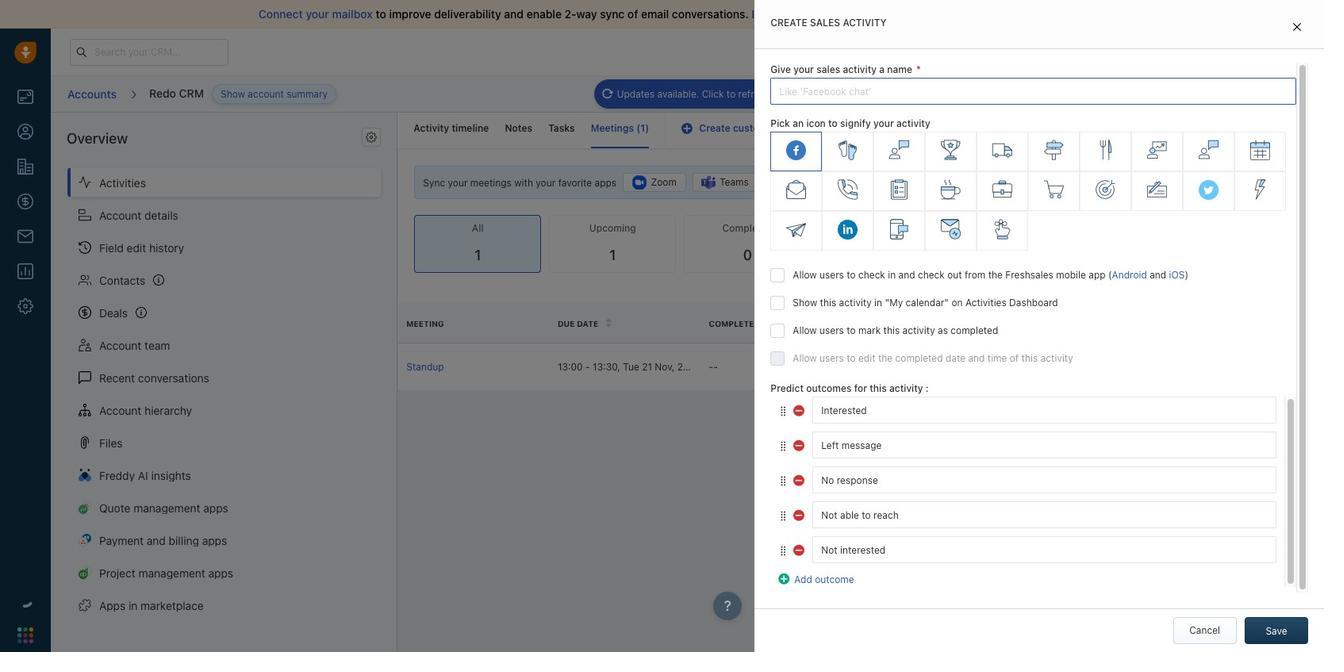 Task type: locate. For each thing, give the bounding box(es) containing it.
add outcome link
[[779, 572, 854, 586]]

and left the enable
[[504, 7, 524, 21]]

your right with
[[536, 177, 556, 189]]

1 minus filled image from the top
[[793, 403, 806, 416]]

1 horizontal spatial completed
[[951, 325, 998, 337]]

activity left as
[[903, 325, 935, 337]]

0 vertical spatial account
[[99, 208, 141, 222]]

1 horizontal spatial edit
[[858, 352, 876, 364]]

21
[[963, 46, 973, 56], [642, 361, 652, 373]]

from
[[1023, 7, 1048, 21], [965, 269, 986, 281]]

ui drag handle image
[[779, 405, 788, 417], [779, 440, 788, 452], [779, 475, 788, 487], [779, 545, 788, 557]]

activity
[[843, 17, 887, 29], [843, 63, 877, 75], [897, 118, 930, 129], [797, 122, 832, 134], [839, 297, 872, 309], [903, 325, 935, 337], [1041, 352, 1073, 364], [889, 383, 923, 395]]

task
[[937, 88, 958, 100]]

1 down upcoming
[[609, 247, 616, 263]]

give your sales activity a name
[[771, 63, 912, 75]]

cancel
[[1189, 624, 1220, 636]]

1 vertical spatial completed
[[709, 319, 760, 328]]

1 vertical spatial account
[[99, 338, 141, 352]]

13:30,
[[593, 361, 620, 373]]

0 vertical spatial meeting
[[998, 88, 1034, 100]]

0 horizontal spatial )
[[645, 122, 649, 134]]

2 ui drag handle image from the top
[[779, 440, 788, 452]]

1 vertical spatial minus filled image
[[793, 543, 806, 555]]

1 ui drag handle image from the top
[[779, 405, 788, 417]]

-
[[586, 361, 590, 373], [709, 361, 713, 373], [713, 361, 718, 373], [1011, 361, 1016, 373], [1016, 361, 1020, 373]]

of right sync
[[628, 7, 638, 21]]

meeting inside button
[[998, 88, 1034, 100]]

time
[[988, 352, 1007, 364]]

a
[[879, 63, 885, 75]]

0 vertical spatial from
[[1023, 7, 1048, 21]]

2 allow from the top
[[793, 325, 817, 337]]

account for account details
[[99, 208, 141, 222]]

mng settings image
[[366, 131, 377, 143]]

0 vertical spatial minus filled image
[[793, 403, 806, 416]]

save
[[1266, 625, 1287, 637]]

add
[[1197, 88, 1215, 100], [794, 574, 812, 586]]

date for due date
[[577, 319, 598, 328]]

your right sync
[[448, 177, 468, 189]]

project
[[99, 566, 135, 580]]

in left the "my on the right top
[[874, 297, 882, 309]]

1 vertical spatial of
[[1010, 352, 1019, 364]]

add left deal
[[1197, 88, 1215, 100]]

tue
[[623, 361, 639, 373]]

to left mark
[[847, 325, 856, 337]]

connect
[[259, 7, 303, 21]]

activities up account details
[[99, 176, 146, 189]]

from right out
[[965, 269, 986, 281]]

pick an icon to signify your activity
[[771, 118, 930, 129]]

0 vertical spatial users
[[820, 269, 844, 281]]

add right plus filled image
[[794, 574, 812, 586]]

date down as
[[946, 352, 966, 364]]

21 for in
[[963, 46, 973, 56]]

0 vertical spatial management
[[133, 501, 200, 515]]

completed right as
[[951, 325, 998, 337]]

1 down all
[[475, 247, 481, 263]]

of right time on the bottom of the page
[[1010, 352, 1019, 364]]

21 left days
[[963, 46, 973, 56]]

this right for
[[870, 383, 887, 395]]

add inside button
[[1197, 88, 1215, 100]]

account down recent
[[99, 403, 141, 417]]

management up marketplace on the left bottom of the page
[[138, 566, 205, 580]]

1 vertical spatial meeting
[[406, 319, 444, 328]]

4 ui drag handle image from the top
[[779, 545, 788, 557]]

google calendar button
[[935, 173, 1045, 192]]

1 vertical spatial (
[[1108, 269, 1112, 281]]

0 horizontal spatial check
[[858, 269, 885, 281]]

task button
[[913, 81, 966, 108]]

in right ends
[[953, 46, 961, 56]]

1 allow from the top
[[793, 269, 817, 281]]

tara
[[860, 361, 879, 373]]

meeting up standup
[[406, 319, 444, 328]]

0 vertical spatial show
[[221, 88, 245, 100]]

office 365 button
[[845, 173, 928, 192]]

0 horizontal spatial completed
[[895, 352, 943, 364]]

1 right "meetings"
[[640, 122, 645, 134]]

activity
[[414, 122, 449, 134]]

Give your sales activity a name text field
[[771, 78, 1296, 105]]

0 horizontal spatial edit
[[127, 241, 146, 254]]

apps down payment and billing apps
[[208, 566, 233, 580]]

add inside 'tab panel'
[[794, 574, 812, 586]]

activity down log at the right
[[897, 118, 930, 129]]

show inside 'tab panel'
[[793, 297, 817, 309]]

minus filled image
[[793, 403, 806, 416], [793, 473, 806, 485], [793, 508, 806, 520]]

2-
[[565, 7, 576, 21]]

0 vertical spatial allow
[[793, 269, 817, 281]]

0 vertical spatial )
[[645, 122, 649, 134]]

0 horizontal spatial --
[[709, 361, 718, 373]]

account details
[[99, 208, 178, 222]]

0
[[743, 247, 752, 263]]

2 account from the top
[[99, 338, 141, 352]]

for
[[854, 383, 867, 395]]

0 vertical spatial minus filled image
[[793, 438, 806, 451]]

365
[[902, 176, 920, 188]]

the down the allow users to mark this activity as completed
[[878, 352, 893, 364]]

quote management apps
[[99, 501, 228, 515]]

3 ui drag handle image from the top
[[779, 475, 788, 487]]

activities
[[99, 176, 146, 189], [966, 297, 1007, 309]]

1 vertical spatial completed
[[895, 352, 943, 364]]

tab panel
[[755, 0, 1324, 652]]

1 users from the top
[[820, 269, 844, 281]]

1 vertical spatial minus filled image
[[793, 473, 806, 485]]

icon
[[806, 118, 826, 129]]

edit inside dialog
[[858, 352, 876, 364]]

from right start at the right of page
[[1023, 7, 1048, 21]]

0 vertical spatial of
[[628, 7, 638, 21]]

0 horizontal spatial from
[[965, 269, 986, 281]]

sales right custom
[[770, 122, 795, 134]]

None text field
[[813, 432, 1277, 459], [813, 537, 1277, 564], [813, 432, 1277, 459], [813, 537, 1277, 564]]

ios
[[1169, 269, 1185, 281]]

2 vertical spatial users
[[820, 352, 844, 364]]

predict
[[771, 383, 804, 395]]

ui drag handle image
[[779, 510, 788, 522]]

recent conversations
[[99, 371, 209, 384]]

1 horizontal spatial 21
[[963, 46, 973, 56]]

1 vertical spatial the
[[878, 352, 893, 364]]

sales down "create sales activity"
[[817, 63, 840, 75]]

account hierarchy
[[99, 403, 192, 417]]

outcome
[[815, 574, 854, 586]]

1 horizontal spatial --
[[1011, 361, 1020, 373]]

outcomes
[[806, 383, 852, 395]]

ui drag handle image for second minus filled image from the top
[[779, 475, 788, 487]]

app
[[1089, 269, 1106, 281]]

ends
[[930, 46, 951, 56]]

0 horizontal spatial date
[[577, 319, 598, 328]]

from inside dialog
[[965, 269, 986, 281]]

dialog
[[755, 0, 1324, 652]]

None text field
[[813, 397, 1277, 424], [813, 467, 1277, 494], [813, 502, 1277, 529], [813, 397, 1277, 424], [813, 467, 1277, 494], [813, 502, 1277, 529]]

this right mark
[[883, 325, 900, 337]]

team
[[144, 338, 170, 352]]

1 check from the left
[[858, 269, 885, 281]]

minus filled image up add outcome link
[[793, 543, 806, 555]]

1 account from the top
[[99, 208, 141, 222]]

minus filled image down predict
[[793, 438, 806, 451]]

0 horizontal spatial add
[[794, 574, 812, 586]]

to right 'click'
[[727, 88, 736, 100]]

billing
[[169, 534, 199, 547]]

0 vertical spatial the
[[988, 269, 1003, 281]]

so
[[887, 7, 899, 21]]

timeline
[[452, 122, 489, 134]]

freshworks switcher image
[[17, 627, 33, 643]]

to up the allow users to mark this activity as completed
[[847, 269, 856, 281]]

account for account team
[[99, 338, 141, 352]]

4 - from the left
[[1011, 361, 1016, 373]]

0 horizontal spatial meeting
[[406, 319, 444, 328]]

1 horizontal spatial the
[[988, 269, 1003, 281]]

1 horizontal spatial activities
[[966, 297, 1007, 309]]

1 vertical spatial users
[[820, 325, 844, 337]]

check up the "my on the right top
[[858, 269, 885, 281]]

tab panel containing create sales activity
[[755, 0, 1324, 652]]

(
[[637, 122, 640, 134], [1108, 269, 1112, 281]]

1 minus filled image from the top
[[793, 438, 806, 451]]

updates
[[617, 88, 655, 100]]

project management apps
[[99, 566, 233, 580]]

0 horizontal spatial activities
[[99, 176, 146, 189]]

and left the billing in the left of the page
[[147, 534, 166, 547]]

1 horizontal spatial date
[[762, 319, 784, 328]]

2 vertical spatial allow
[[793, 352, 817, 364]]

1 horizontal spatial show
[[793, 297, 817, 309]]

completed for completed
[[722, 222, 773, 234]]

users for check
[[820, 269, 844, 281]]

2 vertical spatial minus filled image
[[793, 508, 806, 520]]

redo crm
[[149, 86, 204, 100]]

tara schultz
[[860, 361, 916, 373]]

days
[[975, 46, 994, 56]]

meetings ( 1 )
[[591, 122, 649, 134]]

1 for all
[[475, 247, 481, 263]]

0 vertical spatial completed
[[722, 222, 773, 234]]

add deal
[[1197, 88, 1237, 100]]

explore plans link
[[1016, 42, 1095, 61]]

2 - from the left
[[709, 361, 713, 373]]

--
[[709, 361, 718, 373], [1011, 361, 1020, 373]]

meeting down explore
[[998, 88, 1034, 100]]

2 users from the top
[[820, 325, 844, 337]]

( right "meetings"
[[637, 122, 640, 134]]

sync your meetings with your favorite apps
[[423, 177, 617, 189]]

1 horizontal spatial 1
[[609, 247, 616, 263]]

3 users from the top
[[820, 352, 844, 364]]

completed down 0
[[709, 319, 760, 328]]

0 horizontal spatial of
[[628, 7, 638, 21]]

and left ios
[[1150, 269, 1166, 281]]

the left freshsales
[[988, 269, 1003, 281]]

date right due
[[577, 319, 598, 328]]

field
[[99, 241, 124, 254]]

apps in marketplace
[[99, 599, 204, 612]]

account up field
[[99, 208, 141, 222]]

apps right "favorite"
[[595, 177, 617, 189]]

2 minus filled image from the top
[[793, 473, 806, 485]]

allow for allow users to mark this activity as completed
[[793, 325, 817, 337]]

0 horizontal spatial 1
[[475, 247, 481, 263]]

redo
[[149, 86, 176, 100]]

1 vertical spatial activities
[[966, 297, 1007, 309]]

0 horizontal spatial (
[[637, 122, 640, 134]]

in
[[953, 46, 961, 56], [888, 269, 896, 281], [874, 297, 882, 309], [129, 599, 138, 612]]

1 vertical spatial add
[[794, 574, 812, 586]]

management up payment and billing apps
[[133, 501, 200, 515]]

add deal button
[[1174, 81, 1245, 108]]

1 horizontal spatial )
[[1185, 269, 1189, 281]]

3 account from the top
[[99, 403, 141, 417]]

show
[[221, 88, 245, 100], [793, 297, 817, 309]]

completed up :
[[895, 352, 943, 364]]

check
[[858, 269, 885, 281], [918, 269, 945, 281]]

1 horizontal spatial check
[[918, 269, 945, 281]]

21 right tue
[[642, 361, 652, 373]]

account up recent
[[99, 338, 141, 352]]

apps right the billing in the left of the page
[[202, 534, 227, 547]]

an
[[793, 118, 804, 129]]

1 horizontal spatial of
[[1010, 352, 1019, 364]]

call
[[863, 88, 880, 100]]

2 vertical spatial account
[[99, 403, 141, 417]]

date up predict
[[762, 319, 784, 328]]

as
[[938, 325, 948, 337]]

date for completed date
[[762, 319, 784, 328]]

1 vertical spatial edit
[[858, 352, 876, 364]]

0 horizontal spatial show
[[221, 88, 245, 100]]

standup
[[406, 361, 444, 373]]

2 horizontal spatial 1
[[640, 122, 645, 134]]

due date
[[558, 319, 598, 328]]

1 vertical spatial allow
[[793, 325, 817, 337]]

edit down mark
[[858, 352, 876, 364]]

your right give
[[794, 63, 814, 75]]

android
[[1112, 269, 1147, 281]]

edit right field
[[127, 241, 146, 254]]

1 vertical spatial 21
[[642, 361, 652, 373]]

this
[[820, 297, 836, 309], [883, 325, 900, 337], [1022, 352, 1038, 364], [870, 383, 887, 395]]

1 -- from the left
[[709, 361, 718, 373]]

( right app
[[1108, 269, 1112, 281]]

1 horizontal spatial meeting
[[998, 88, 1034, 100]]

1 vertical spatial from
[[965, 269, 986, 281]]

2 minus filled image from the top
[[793, 543, 806, 555]]

connect your mailbox to improve deliverability and enable 2-way sync of email conversations. import all your sales data so you don't have to start from scratch.
[[259, 7, 1093, 21]]

allow for allow users to edit the completed date and time of this activity
[[793, 352, 817, 364]]

your right all
[[804, 7, 828, 21]]

1 horizontal spatial add
[[1197, 88, 1215, 100]]

all
[[472, 222, 484, 234]]

2 horizontal spatial date
[[946, 352, 966, 364]]

1 vertical spatial management
[[138, 566, 205, 580]]

start
[[995, 7, 1020, 21]]

0 vertical spatial edit
[[127, 241, 146, 254]]

ai
[[138, 469, 148, 482]]

0 vertical spatial 21
[[963, 46, 973, 56]]

account for account hierarchy
[[99, 403, 141, 417]]

tasks
[[548, 122, 575, 134]]

apps
[[595, 177, 617, 189], [203, 501, 228, 515], [202, 534, 227, 547], [208, 566, 233, 580]]

and up the "my on the right top
[[899, 269, 915, 281]]

0 horizontal spatial 21
[[642, 361, 652, 373]]

accounts link
[[67, 82, 117, 106]]

payment and billing apps
[[99, 534, 227, 547]]

activities down allow users to check in and check out from the freshsales mobile app ( android and ios )
[[966, 297, 1007, 309]]

-- right 2023
[[709, 361, 718, 373]]

check left out
[[918, 269, 945, 281]]

refresh.
[[738, 88, 773, 100]]

) right "meetings"
[[645, 122, 649, 134]]

show for show account summary
[[221, 88, 245, 100]]

3 allow from the top
[[793, 352, 817, 364]]

-- right time on the bottom of the page
[[1011, 361, 1020, 373]]

minus filled image
[[793, 438, 806, 451], [793, 543, 806, 555]]

0 vertical spatial add
[[1197, 88, 1215, 100]]

edit
[[127, 241, 146, 254], [858, 352, 876, 364]]

this left the "my on the right top
[[820, 297, 836, 309]]

1 vertical spatial show
[[793, 297, 817, 309]]

save button
[[1245, 617, 1308, 644]]

completed up 0
[[722, 222, 773, 234]]

) right android link
[[1185, 269, 1189, 281]]



Task type: vqa. For each thing, say whether or not it's contained in the screenshot.
PIPELINE
no



Task type: describe. For each thing, give the bounding box(es) containing it.
1 vertical spatial )
[[1185, 269, 1189, 281]]

email image
[[1167, 45, 1178, 59]]

in right apps at the left
[[129, 599, 138, 612]]

mark
[[858, 325, 881, 337]]

all
[[789, 7, 801, 21]]

don't
[[924, 7, 951, 21]]

ui drag handle image for second minus filled icon from the bottom of the 'tab panel' containing create sales activity
[[779, 440, 788, 452]]

activity left a
[[843, 63, 877, 75]]

plans
[[1061, 45, 1086, 57]]

13:00 - 13:30, tue 21 nov, 2023
[[558, 361, 701, 373]]

conversations.
[[672, 7, 749, 21]]

teams
[[720, 176, 749, 188]]

apps
[[99, 599, 126, 612]]

0 vertical spatial activities
[[99, 176, 146, 189]]

add for add deal
[[1197, 88, 1215, 100]]

allow users to edit the completed date and time of this activity
[[793, 352, 1073, 364]]

activity right pick
[[797, 122, 832, 134]]

way
[[576, 7, 597, 21]]

your trial ends in 21 days
[[890, 46, 994, 56]]

1 for upcoming
[[609, 247, 616, 263]]

scratch.
[[1051, 7, 1093, 21]]

sales
[[1075, 88, 1099, 100]]

custom
[[733, 122, 768, 134]]

Search your CRM... text field
[[70, 38, 229, 65]]

0 vertical spatial (
[[637, 122, 640, 134]]

to inside 'link'
[[727, 88, 736, 100]]

marketplace
[[141, 599, 204, 612]]

plus filled image
[[779, 572, 791, 584]]

21 for tue
[[642, 361, 652, 373]]

to left tara
[[847, 352, 856, 364]]

standup link
[[406, 360, 542, 374]]

allow users to mark this activity as completed
[[793, 325, 998, 337]]

allow for allow users to check in and check out from the freshsales mobile app ( android and ios )
[[793, 269, 817, 281]]

3 minus filled image from the top
[[793, 508, 806, 520]]

mailbox
[[332, 7, 373, 21]]

3 - from the left
[[713, 361, 718, 373]]

date inside dialog
[[946, 352, 966, 364]]

activity up the owner
[[839, 297, 872, 309]]

field edit history
[[99, 241, 184, 254]]

deliverability
[[434, 7, 501, 21]]

to right 'mailbox'
[[376, 7, 386, 21]]

management for project
[[138, 566, 205, 580]]

overview
[[67, 130, 128, 147]]

0 vertical spatial completed
[[951, 325, 998, 337]]

calendar"
[[906, 297, 949, 309]]

this right time on the bottom of the page
[[1022, 352, 1038, 364]]

your right "signify"
[[874, 118, 894, 129]]

completed for completed date
[[709, 319, 760, 328]]

google calendar
[[962, 176, 1037, 188]]

2 -- from the left
[[1011, 361, 1020, 373]]

to left start at the right of page
[[982, 7, 993, 21]]

mobile
[[1056, 269, 1086, 281]]

schultz
[[882, 361, 916, 373]]

add for add outcome
[[794, 574, 812, 586]]

accounts
[[67, 87, 117, 101]]

activity timeline
[[414, 122, 489, 134]]

your
[[890, 46, 909, 56]]

on
[[952, 297, 963, 309]]

users for mark
[[820, 325, 844, 337]]

hierarchy
[[144, 403, 192, 417]]

activity left so
[[843, 17, 887, 29]]

nov,
[[655, 361, 675, 373]]

summary
[[287, 88, 328, 100]]

available.
[[657, 88, 699, 100]]

with
[[514, 177, 533, 189]]

ios link
[[1169, 269, 1185, 281]]

to right the icon
[[828, 118, 838, 129]]

1 horizontal spatial from
[[1023, 7, 1048, 21]]

create custom sales activity link
[[682, 122, 832, 134]]

payment
[[99, 534, 144, 547]]

activities inside 'tab panel'
[[966, 297, 1007, 309]]

deals
[[99, 306, 128, 319]]

ui drag handle image for first minus filled image from the top
[[779, 405, 788, 417]]

enable
[[527, 7, 562, 21]]

contacts
[[99, 273, 145, 287]]

dialog containing create sales activity
[[755, 0, 1324, 652]]

management for quote
[[133, 501, 200, 515]]

history
[[149, 241, 184, 254]]

call log
[[863, 88, 897, 100]]

show account summary
[[221, 88, 328, 100]]

signify
[[840, 118, 871, 129]]

sync
[[600, 7, 625, 21]]

0 horizontal spatial the
[[878, 352, 893, 364]]

activity left :
[[889, 383, 923, 395]]

1 horizontal spatial (
[[1108, 269, 1112, 281]]

2 check from the left
[[918, 269, 945, 281]]

freddy
[[99, 469, 135, 482]]

deal
[[1218, 88, 1237, 100]]

create sales activity
[[771, 17, 887, 29]]

notes
[[505, 122, 533, 134]]

name
[[887, 63, 912, 75]]

13:00
[[558, 361, 583, 373]]

show for show this activity in "my calendar" on activities dashboard
[[793, 297, 817, 309]]

"my
[[885, 297, 903, 309]]

call log button
[[839, 81, 905, 108]]

activity right time on the bottom of the page
[[1041, 352, 1073, 364]]

account team
[[99, 338, 170, 352]]

1 - from the left
[[586, 361, 590, 373]]

sales right all
[[810, 17, 840, 29]]

and left time on the bottom of the page
[[968, 352, 985, 364]]

details
[[144, 208, 178, 222]]

explore
[[1024, 45, 1059, 57]]

predict outcomes for this activity :
[[771, 383, 929, 395]]

apps up payment and billing apps
[[203, 501, 228, 515]]

google
[[962, 176, 994, 188]]

in up the "my on the right top
[[888, 269, 896, 281]]

2023
[[677, 361, 701, 373]]

due
[[558, 319, 575, 328]]

sales left data
[[830, 7, 858, 21]]

click
[[702, 88, 724, 100]]

your left 'mailbox'
[[306, 7, 329, 21]]

pick
[[771, 118, 790, 129]]

import
[[752, 7, 787, 21]]

users for edit
[[820, 352, 844, 364]]

improve
[[389, 7, 431, 21]]

meetings
[[591, 122, 634, 134]]

5 - from the left
[[1016, 361, 1020, 373]]

ui drag handle image for second minus filled icon
[[779, 545, 788, 557]]

trial
[[912, 46, 928, 56]]

sales activities
[[1075, 88, 1142, 100]]

zoom
[[651, 176, 677, 188]]

explore plans
[[1024, 45, 1086, 57]]

freshsales
[[1005, 269, 1054, 281]]

out
[[947, 269, 962, 281]]



